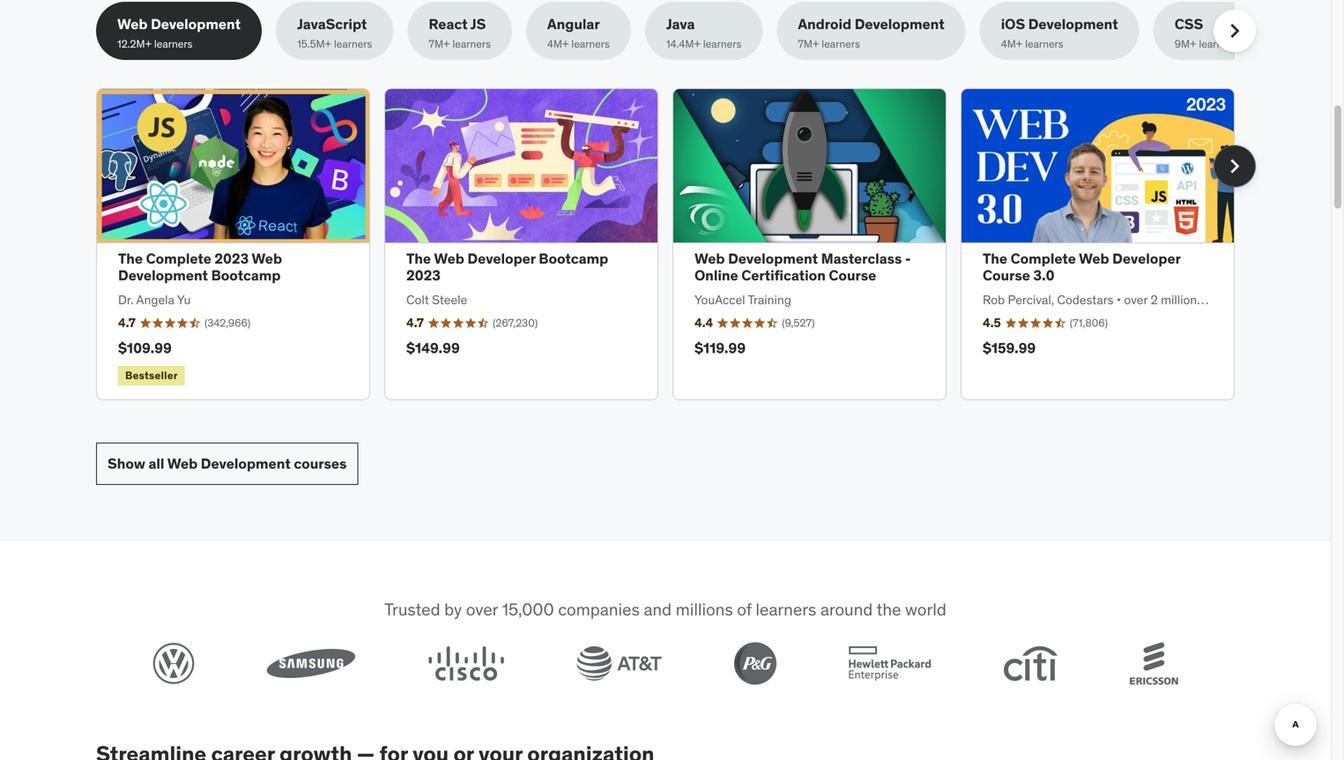 Task type: locate. For each thing, give the bounding box(es) containing it.
learners inside react js 7m+ learners
[[453, 37, 491, 51]]

learners down angular
[[572, 37, 610, 51]]

android development 7m+ learners
[[798, 15, 945, 51]]

the inside the web developer bootcamp 2023
[[407, 250, 431, 268]]

development inside ios development 4m+ learners
[[1029, 15, 1119, 33]]

learners down js
[[453, 37, 491, 51]]

complete for development
[[146, 250, 212, 268]]

react js 7m+ learners
[[429, 15, 491, 51]]

web development masterclass - online certification course link
[[695, 250, 911, 285]]

masterclass
[[822, 250, 903, 268]]

the inside the complete web developer course 3.0
[[983, 250, 1008, 268]]

development for web development 12.2m+ learners
[[151, 15, 241, 33]]

web inside the web developer bootcamp 2023
[[434, 250, 465, 268]]

0 horizontal spatial complete
[[146, 250, 212, 268]]

4m+ inside ios development 4m+ learners
[[1002, 37, 1023, 51]]

-
[[906, 250, 911, 268]]

7m+ inside android development 7m+ learners
[[798, 37, 820, 51]]

0 horizontal spatial developer
[[468, 250, 536, 268]]

course inside web development masterclass - online certification course
[[829, 267, 877, 285]]

2 4m+ from the left
[[1002, 37, 1023, 51]]

web
[[117, 15, 148, 33], [252, 250, 282, 268], [434, 250, 465, 268], [695, 250, 725, 268], [1080, 250, 1110, 268], [167, 455, 198, 473]]

learners right 12.2m+
[[154, 37, 193, 51]]

courses
[[294, 455, 347, 473]]

the
[[877, 599, 902, 620]]

ios
[[1002, 15, 1026, 33]]

web inside web development masterclass - online certification course
[[695, 250, 725, 268]]

javascript
[[297, 15, 367, 33]]

1 horizontal spatial complete
[[1011, 250, 1077, 268]]

1 developer from the left
[[468, 250, 536, 268]]

12.2m+
[[117, 37, 152, 51]]

volkswagen logo image
[[153, 643, 195, 685]]

learners inside angular 4m+ learners
[[572, 37, 610, 51]]

4m+ down angular
[[548, 37, 569, 51]]

certification
[[742, 267, 826, 285]]

bootcamp
[[539, 250, 609, 268], [211, 267, 281, 285]]

0 horizontal spatial bootcamp
[[211, 267, 281, 285]]

4m+ down 'ios'
[[1002, 37, 1023, 51]]

world
[[906, 599, 947, 620]]

complete
[[146, 250, 212, 268], [1011, 250, 1077, 268]]

the complete web developer course 3.0 link
[[983, 250, 1181, 285]]

1 horizontal spatial 2023
[[407, 267, 441, 285]]

2 complete from the left
[[1011, 250, 1077, 268]]

web inside the complete web developer course 3.0
[[1080, 250, 1110, 268]]

development inside web development masterclass - online certification course
[[729, 250, 818, 268]]

the
[[118, 250, 143, 268], [407, 250, 431, 268], [983, 250, 1008, 268]]

2 developer from the left
[[1113, 250, 1181, 268]]

hewlett packard enterprise logo image
[[849, 646, 932, 682]]

0 horizontal spatial the
[[118, 250, 143, 268]]

developer
[[468, 250, 536, 268], [1113, 250, 1181, 268]]

att&t logo image
[[577, 646, 662, 682]]

companies
[[558, 599, 640, 620]]

0 vertical spatial next image
[[1221, 17, 1250, 45]]

millions
[[676, 599, 733, 620]]

learners right 14.4m+
[[704, 37, 742, 51]]

7m+
[[429, 37, 450, 51], [798, 37, 820, 51]]

1 horizontal spatial the
[[407, 250, 431, 268]]

complete inside the complete web developer course 3.0
[[1011, 250, 1077, 268]]

the inside the complete 2023 web development bootcamp
[[118, 250, 143, 268]]

over
[[466, 599, 498, 620]]

1 7m+ from the left
[[429, 37, 450, 51]]

carousel element
[[96, 88, 1257, 401]]

0 horizontal spatial 2023
[[215, 250, 249, 268]]

learners inside java 14.4m+ learners
[[704, 37, 742, 51]]

0 horizontal spatial 4m+
[[548, 37, 569, 51]]

around
[[821, 599, 873, 620]]

development inside android development 7m+ learners
[[855, 15, 945, 33]]

learners
[[154, 37, 193, 51], [334, 37, 373, 51], [453, 37, 491, 51], [572, 37, 610, 51], [704, 37, 742, 51], [822, 37, 861, 51], [1026, 37, 1064, 51], [1200, 37, 1238, 51], [756, 599, 817, 620]]

web inside the complete 2023 web development bootcamp
[[252, 250, 282, 268]]

2 next image from the top
[[1221, 152, 1250, 181]]

1 horizontal spatial 4m+
[[1002, 37, 1023, 51]]

7m+ inside react js 7m+ learners
[[429, 37, 450, 51]]

development for ios development 4m+ learners
[[1029, 15, 1119, 33]]

0 horizontal spatial 7m+
[[429, 37, 450, 51]]

4m+
[[548, 37, 569, 51], [1002, 37, 1023, 51]]

9m+
[[1175, 37, 1197, 51]]

learners down 'ios'
[[1026, 37, 1064, 51]]

1 horizontal spatial course
[[983, 267, 1031, 285]]

complete inside the complete 2023 web development bootcamp
[[146, 250, 212, 268]]

next image for carousel element
[[1221, 152, 1250, 181]]

1 complete from the left
[[146, 250, 212, 268]]

2 the from the left
[[407, 250, 431, 268]]

citi logo image
[[1004, 646, 1059, 682]]

ios development 4m+ learners
[[1002, 15, 1119, 51]]

development
[[151, 15, 241, 33], [855, 15, 945, 33], [1029, 15, 1119, 33], [729, 250, 818, 268], [118, 267, 208, 285], [201, 455, 291, 473]]

1 next image from the top
[[1221, 17, 1250, 45]]

development inside "web development 12.2m+ learners"
[[151, 15, 241, 33]]

2 course from the left
[[983, 267, 1031, 285]]

next image inside topic filters element
[[1221, 17, 1250, 45]]

7m+ down android
[[798, 37, 820, 51]]

3 the from the left
[[983, 250, 1008, 268]]

development for web development masterclass - online certification course
[[729, 250, 818, 268]]

learners inside css 9m+ learners
[[1200, 37, 1238, 51]]

learners right "9m+"
[[1200, 37, 1238, 51]]

1 4m+ from the left
[[548, 37, 569, 51]]

web development 12.2m+ learners
[[117, 15, 241, 51]]

development for android development 7m+ learners
[[855, 15, 945, 33]]

0 horizontal spatial course
[[829, 267, 877, 285]]

2 horizontal spatial the
[[983, 250, 1008, 268]]

1 horizontal spatial developer
[[1113, 250, 1181, 268]]

1 course from the left
[[829, 267, 877, 285]]

learners inside "web development 12.2m+ learners"
[[154, 37, 193, 51]]

learners inside javascript 15.5m+ learners
[[334, 37, 373, 51]]

1 the from the left
[[118, 250, 143, 268]]

2023
[[215, 250, 249, 268], [407, 267, 441, 285]]

7m+ down react on the left top
[[429, 37, 450, 51]]

the web developer bootcamp 2023 link
[[407, 250, 609, 285]]

1 horizontal spatial 7m+
[[798, 37, 820, 51]]

next image inside carousel element
[[1221, 152, 1250, 181]]

learners down 'javascript'
[[334, 37, 373, 51]]

trusted by over 15,000 companies and millions of learners around the world
[[385, 599, 947, 620]]

course left -
[[829, 267, 877, 285]]

1 horizontal spatial bootcamp
[[539, 250, 609, 268]]

by
[[445, 599, 462, 620]]

bootcamp inside the complete 2023 web development bootcamp
[[211, 267, 281, 285]]

bootcamp inside the web developer bootcamp 2023
[[539, 250, 609, 268]]

2 7m+ from the left
[[798, 37, 820, 51]]

1 vertical spatial next image
[[1221, 152, 1250, 181]]

2023 inside the web developer bootcamp 2023
[[407, 267, 441, 285]]

course inside the complete web developer course 3.0
[[983, 267, 1031, 285]]

course left 3.0
[[983, 267, 1031, 285]]

next image
[[1221, 17, 1250, 45], [1221, 152, 1250, 181]]

course
[[829, 267, 877, 285], [983, 267, 1031, 285]]

learners down android
[[822, 37, 861, 51]]



Task type: vqa. For each thing, say whether or not it's contained in the screenshot.


Task type: describe. For each thing, give the bounding box(es) containing it.
the complete web developer course 3.0
[[983, 250, 1181, 285]]

show all web development courses link
[[96, 443, 358, 485]]

procter & gamble logo image
[[734, 643, 777, 685]]

angular 4m+ learners
[[548, 15, 610, 51]]

web development masterclass - online certification course
[[695, 250, 911, 285]]

show all web development courses
[[108, 455, 347, 473]]

complete for course
[[1011, 250, 1077, 268]]

the for development
[[118, 250, 143, 268]]

15.5m+
[[297, 37, 332, 51]]

15,000
[[502, 599, 554, 620]]

4m+ inside angular 4m+ learners
[[548, 37, 569, 51]]

the complete 2023 web development bootcamp
[[118, 250, 282, 285]]

web inside "web development 12.2m+ learners"
[[117, 15, 148, 33]]

show
[[108, 455, 145, 473]]

samsung logo image
[[267, 649, 356, 679]]

css 9m+ learners
[[1175, 15, 1238, 51]]

ericsson logo image
[[1131, 643, 1179, 685]]

next image for topic filters element
[[1221, 17, 1250, 45]]

android
[[798, 15, 852, 33]]

7m+ for react js
[[429, 37, 450, 51]]

learners inside ios development 4m+ learners
[[1026, 37, 1064, 51]]

java 14.4m+ learners
[[667, 15, 742, 51]]

learners right of
[[756, 599, 817, 620]]

development inside the complete 2023 web development bootcamp
[[118, 267, 208, 285]]

trusted
[[385, 599, 441, 620]]

and
[[644, 599, 672, 620]]

cisco logo image
[[428, 646, 505, 682]]

3.0
[[1034, 267, 1055, 285]]

css
[[1175, 15, 1204, 33]]

topic filters element
[[96, 2, 1259, 60]]

of
[[737, 599, 752, 620]]

14.4m+
[[667, 37, 701, 51]]

online
[[695, 267, 739, 285]]

the for course
[[983, 250, 1008, 268]]

the for 2023
[[407, 250, 431, 268]]

the web developer bootcamp 2023
[[407, 250, 609, 285]]

react
[[429, 15, 468, 33]]

javascript 15.5m+ learners
[[297, 15, 373, 51]]

2023 inside the complete 2023 web development bootcamp
[[215, 250, 249, 268]]

the complete 2023 web development bootcamp link
[[118, 250, 282, 285]]

learners inside android development 7m+ learners
[[822, 37, 861, 51]]

developer inside the complete web developer course 3.0
[[1113, 250, 1181, 268]]

developer inside the web developer bootcamp 2023
[[468, 250, 536, 268]]

all
[[149, 455, 164, 473]]

js
[[471, 15, 486, 33]]

angular
[[548, 15, 600, 33]]

7m+ for android development
[[798, 37, 820, 51]]

java
[[667, 15, 695, 33]]



